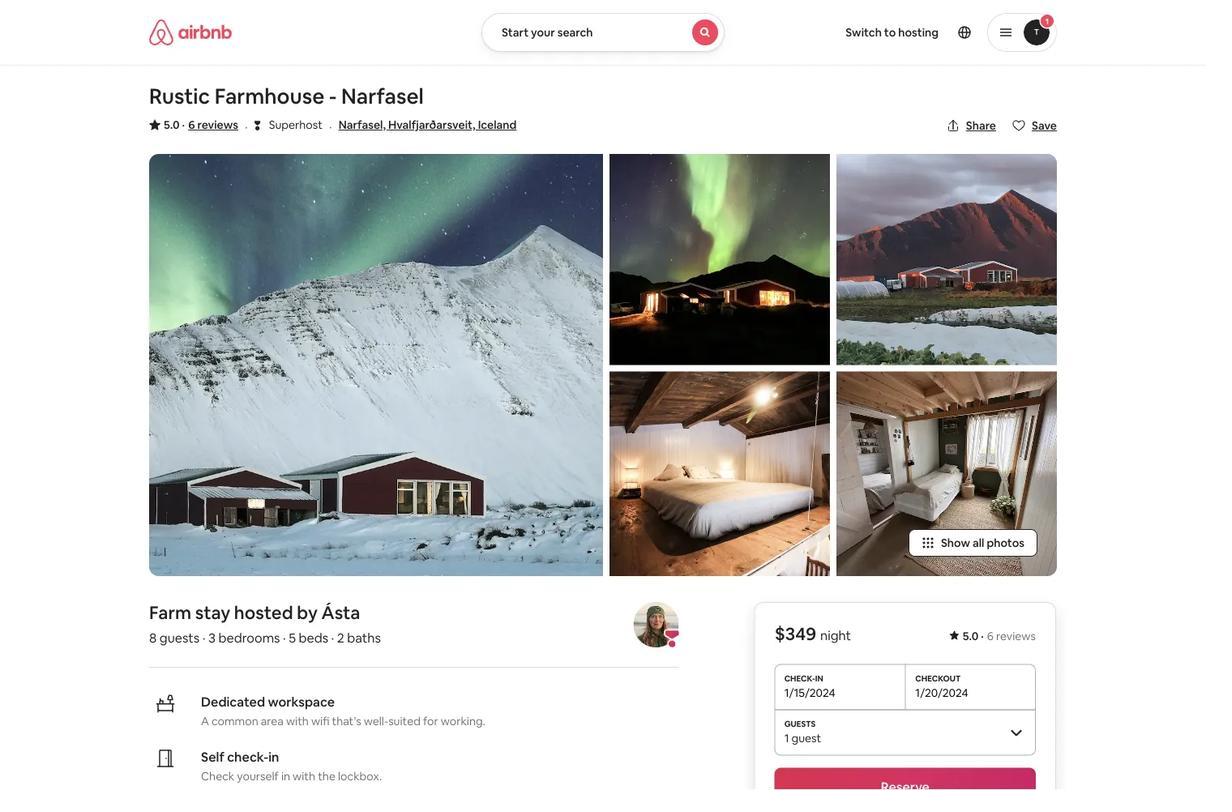 Task type: locate. For each thing, give the bounding box(es) containing it.
3
[[208, 630, 216, 646]]

iceland
[[478, 118, 517, 132]]

5.0
[[164, 118, 180, 132], [963, 629, 979, 644]]

check-
[[227, 749, 269, 765]]

rustic farmhouse - narfasel image 1 image
[[149, 154, 603, 576]]

area
[[261, 714, 284, 729]]

0 vertical spatial with
[[286, 714, 309, 729]]

1 vertical spatial 5.0
[[963, 629, 979, 644]]

for
[[423, 714, 438, 729]]

1 horizontal spatial 5.0 · 6 reviews
[[963, 629, 1036, 644]]

5.0 · 6 reviews down rustic
[[164, 118, 238, 132]]

superhost
[[269, 118, 323, 132]]

·
[[182, 118, 185, 132], [245, 118, 248, 135], [329, 118, 332, 135], [981, 629, 984, 644], [202, 630, 205, 646], [283, 630, 286, 646], [331, 630, 334, 646]]

8
[[149, 630, 157, 646]]

guest
[[792, 731, 821, 745]]

0 vertical spatial in
[[269, 749, 279, 765]]

1 inside dropdown button
[[1046, 16, 1049, 26]]

· narfasel, hvalfjarðarsveit, iceland
[[329, 118, 517, 135]]

0 horizontal spatial reviews
[[197, 118, 238, 132]]

ásta is a superhost. learn more about ásta. image
[[633, 602, 679, 648], [633, 602, 679, 648]]

1/15/2024
[[785, 685, 836, 700]]

in
[[269, 749, 279, 765], [281, 769, 290, 784]]

share
[[966, 118, 996, 133]]

0 horizontal spatial 5.0 · 6 reviews
[[164, 118, 238, 132]]

5.0 down rustic
[[164, 118, 180, 132]]

1 vertical spatial in
[[281, 769, 290, 784]]

lockbox.
[[338, 769, 382, 784]]

single bed room. this room can be set up with one or two single beds. image
[[837, 372, 1057, 576]]

0 vertical spatial 5.0
[[164, 118, 180, 132]]

self check-in check yourself in with the lockbox.
[[201, 749, 382, 784]]

0 vertical spatial 5.0 · 6 reviews
[[164, 118, 238, 132]]

northern lights in autumn. image
[[610, 154, 830, 365]]

1 vertical spatial 5.0 · 6 reviews
[[963, 629, 1036, 644]]

wifi
[[311, 714, 330, 729]]

switch to hosting
[[846, 25, 939, 40]]

5.0 · 6 reviews up 1/20/2024
[[963, 629, 1036, 644]]

reviews
[[197, 118, 238, 132], [996, 629, 1036, 644]]

with left the
[[293, 769, 315, 784]]

show
[[941, 536, 970, 550]]

a
[[201, 714, 209, 729]]

5.0 · 6 reviews
[[164, 118, 238, 132], [963, 629, 1036, 644]]

with down workspace
[[286, 714, 309, 729]]

6
[[188, 118, 195, 132], [987, 629, 994, 644]]

0 horizontal spatial 6
[[188, 118, 195, 132]]

farm stay hosted by ásta 8 guests · 3 bedrooms · 5 beds · 2 baths
[[149, 601, 381, 646]]

with inside self check-in check yourself in with the lockbox.
[[293, 769, 315, 784]]

photos
[[987, 536, 1025, 550]]

1 vertical spatial with
[[293, 769, 315, 784]]

0 horizontal spatial 1
[[785, 731, 789, 745]]

profile element
[[744, 0, 1057, 65]]

rustic farmhouse - narfasel
[[149, 83, 424, 110]]

$349 night
[[775, 623, 851, 646]]

1 vertical spatial reviews
[[996, 629, 1036, 644]]

5
[[289, 630, 296, 646]]

0 vertical spatial 1
[[1046, 16, 1049, 26]]

in up yourself
[[269, 749, 279, 765]]

suited
[[388, 714, 421, 729]]

1 vertical spatial 6
[[987, 629, 994, 644]]

1 horizontal spatial reviews
[[996, 629, 1036, 644]]

1 vertical spatial 1
[[785, 731, 789, 745]]

hvalfjarðarsveit,
[[388, 118, 476, 132]]

dedicated
[[201, 694, 265, 710]]

all
[[973, 536, 985, 550]]

1 inside "popup button"
[[785, 731, 789, 745]]

$349
[[775, 623, 817, 646]]

1 guest button
[[775, 710, 1036, 755]]

save button
[[1006, 112, 1064, 139]]

the
[[318, 769, 336, 784]]

1 horizontal spatial 1
[[1046, 16, 1049, 26]]

self
[[201, 749, 224, 765]]

5.0 up 1/20/2024
[[963, 629, 979, 644]]

0 horizontal spatial 5.0
[[164, 118, 180, 132]]

-
[[329, 83, 337, 110]]

with
[[286, 714, 309, 729], [293, 769, 315, 784]]

1
[[1046, 16, 1049, 26], [785, 731, 789, 745]]

in right yourself
[[281, 769, 290, 784]]



Task type: describe. For each thing, give the bounding box(es) containing it.
search
[[558, 25, 593, 40]]

common
[[212, 714, 258, 729]]

by ásta
[[297, 601, 360, 624]]

working.
[[441, 714, 486, 729]]

your
[[531, 25, 555, 40]]

0 vertical spatial 6
[[188, 118, 195, 132]]

beds
[[299, 630, 328, 646]]

Start your search search field
[[482, 13, 725, 52]]

yourself
[[237, 769, 279, 784]]

share button
[[940, 112, 1003, 139]]

photo taken in september of the farm house & barn. image
[[837, 154, 1057, 365]]

1 guest
[[785, 731, 821, 745]]

bedrooms
[[218, 630, 280, 646]]

start
[[502, 25, 529, 40]]

hosting
[[898, 25, 939, 40]]

loft bedroom with king size mattress. safety railings have been added to the loft since this photo was taken. important note: the ladder up to the loft is pretty steep and narrow, so it's not accessible to everyone. image
[[610, 372, 830, 576]]

0 horizontal spatial in
[[269, 749, 279, 765]]

1 for 1
[[1046, 16, 1049, 26]]

1 horizontal spatial 5.0
[[963, 629, 979, 644]]

2
[[337, 630, 344, 646]]

save
[[1032, 118, 1057, 133]]

start your search
[[502, 25, 593, 40]]

dedicated workspace a common area with wifi that's well-suited for working.
[[201, 694, 486, 729]]

stay
[[195, 601, 230, 624]]

farmhouse
[[215, 83, 324, 110]]

show all photos button
[[909, 529, 1038, 557]]

night
[[820, 628, 851, 644]]

check
[[201, 769, 235, 784]]

narfasel, hvalfjarðarsveit, iceland button
[[339, 115, 517, 135]]

1 button
[[987, 13, 1057, 52]]

1 horizontal spatial 6
[[987, 629, 994, 644]]

narfasel,
[[339, 118, 386, 132]]

guests
[[160, 630, 200, 646]]

workspace
[[268, 694, 335, 710]]

narfasel
[[341, 83, 424, 110]]

󰀃
[[254, 117, 261, 133]]

1 for 1 guest
[[785, 731, 789, 745]]

hosted
[[234, 601, 293, 624]]

rustic
[[149, 83, 210, 110]]

0 vertical spatial reviews
[[197, 118, 238, 132]]

show all photos
[[941, 536, 1025, 550]]

switch
[[846, 25, 882, 40]]

1/20/2024
[[916, 685, 969, 700]]

6 reviews button
[[188, 117, 238, 133]]

well-
[[364, 714, 388, 729]]

to
[[884, 25, 896, 40]]

that's
[[332, 714, 361, 729]]

start your search button
[[482, 13, 725, 52]]

with inside dedicated workspace a common area with wifi that's well-suited for working.
[[286, 714, 309, 729]]

switch to hosting link
[[836, 15, 949, 49]]

· inside · narfasel, hvalfjarðarsveit, iceland
[[329, 118, 332, 135]]

farm
[[149, 601, 191, 624]]

1 horizontal spatial in
[[281, 769, 290, 784]]

baths
[[347, 630, 381, 646]]



Task type: vqa. For each thing, say whether or not it's contained in the screenshot.
2nd 23 Button from the left
no



